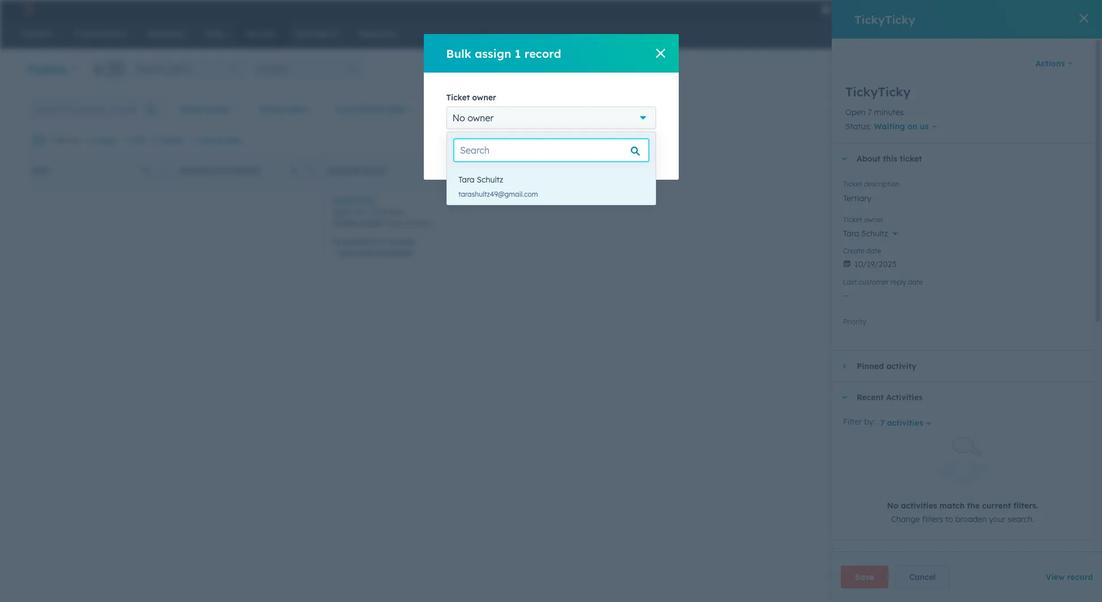 Task type: describe. For each thing, give the bounding box(es) containing it.
calling icon button
[[875, 1, 895, 18]]

no owner
[[453, 112, 494, 124]]

on for 1
[[363, 166, 374, 175]]

7 up status:
[[868, 107, 872, 117]]

1 for 1 selected.
[[48, 136, 51, 145]]

alert containing no activities match the current filters.
[[843, 436, 1083, 526]]

match
[[940, 500, 965, 510]]

create date button
[[252, 98, 321, 121]]

cancel button for update
[[510, 143, 565, 166]]

last activity date button
[[328, 98, 421, 121]]

help image
[[926, 5, 936, 15]]

no for no owner
[[453, 112, 465, 124]]

waiting inside popup button
[[874, 122, 905, 132]]

about this ticket button
[[832, 144, 1083, 174]]

marketplaces image
[[904, 5, 915, 15]]

1 vertical spatial create date
[[843, 247, 882, 255]]

help button
[[921, 0, 941, 18]]

settings link
[[941, 0, 964, 18]]

group inside the "tickets" banner
[[89, 60, 125, 78]]

upgrade image
[[822, 5, 832, 15]]

open 7 minutes
[[846, 107, 904, 117]]

update
[[461, 150, 489, 160]]

filters.
[[1014, 500, 1039, 510]]

open for 7 minutes ticket owner : tara schultz
[[332, 207, 431, 228]]

upcoming
[[857, 550, 898, 560]]

ticket up 'no owner'
[[446, 92, 470, 103]]

apoptosis studios 2
[[1003, 5, 1072, 14]]

1 vertical spatial priority
[[843, 318, 867, 326]]

tickets
[[267, 65, 288, 73]]

no activity for 7 minutes
[[332, 238, 415, 246]]

activities for upcoming activities
[[900, 550, 937, 560]]

search image
[[1076, 28, 1087, 39]]

tarashultz49@gmail.com
[[459, 190, 538, 198]]

create ticket
[[1025, 65, 1066, 74]]

minutes inside open for 7 minutes ticket owner : tara schultz
[[374, 207, 403, 217]]

tickets button
[[27, 61, 78, 77]]

7 up no activity scheduled
[[383, 238, 387, 246]]

create tasks button
[[191, 135, 242, 146]]

no activities match the current filters. change filters to broaden your search.
[[887, 500, 1039, 524]]

ticket owner button
[[172, 98, 245, 121]]

delete button
[[153, 135, 184, 146]]

filter
[[843, 417, 862, 427]]

Search HubSpot search field
[[943, 24, 1082, 43]]

2
[[1068, 5, 1072, 14]]

all tickets button
[[252, 60, 365, 78]]

tara for tara schultz tarashultz49@gmail.com
[[459, 175, 475, 185]]

1 horizontal spatial for
[[371, 238, 381, 246]]

actions button
[[1029, 52, 1080, 75]]

advanced
[[506, 104, 545, 115]]

no for no activity scheduled
[[339, 249, 349, 257]]

us inside popup button
[[920, 122, 929, 132]]

ticket inside popup button
[[179, 104, 203, 115]]

all
[[257, 65, 265, 73]]

0 vertical spatial tickyticky
[[855, 12, 916, 26]]

ticket owner inside popup button
[[179, 104, 230, 115]]

7 inside open for 7 minutes ticket owner : tara schultz
[[367, 207, 372, 217]]

1 vertical spatial tickyticky
[[846, 84, 911, 100]]

create ticket button
[[1015, 61, 1075, 79]]

waiting on us button
[[872, 119, 944, 134]]

activities for no
[[901, 500, 938, 510]]

Search ID, name, or description search field
[[27, 98, 165, 121]]

last for last customer reply date
[[843, 278, 857, 286]]

Ticket description text field
[[843, 187, 1083, 209]]

create inside create ticket button
[[1025, 65, 1046, 74]]

waiting on contact
[[180, 166, 261, 175]]

advanced filters (0)
[[506, 104, 584, 115]]

0 horizontal spatial record
[[525, 46, 561, 60]]

open for open for 7 minutes ticket owner : tara schultz
[[332, 207, 352, 217]]

no activity scheduled
[[339, 249, 412, 257]]

support pipeline
[[137, 65, 190, 73]]

save
[[855, 572, 875, 582]]

create inside create date popup button
[[260, 104, 286, 115]]

view record
[[1046, 572, 1093, 582]]

create date inside popup button
[[260, 104, 306, 115]]

bulk assign 1 record
[[446, 46, 561, 60]]

support pipeline button
[[132, 60, 245, 78]]

owner up create tasks
[[206, 104, 230, 115]]

delete
[[162, 136, 184, 145]]

assign
[[95, 136, 117, 145]]

bulk
[[446, 46, 472, 60]]

priority button
[[428, 98, 480, 121]]

tickets banner
[[27, 57, 1075, 79]]

tara schultz list box
[[447, 168, 656, 205]]

about
[[857, 154, 881, 164]]

description
[[864, 180, 900, 188]]

calling icon image
[[880, 6, 890, 16]]

contact
[[228, 166, 261, 175]]

hubspot link
[[14, 2, 43, 16]]

ticket down caret image
[[843, 180, 862, 188]]

apoptosis
[[1003, 5, 1038, 14]]

activities for 7
[[887, 418, 924, 428]]

recent activities button
[[832, 382, 1083, 413]]

closed
[[474, 166, 502, 175]]

filters inside the no activities match the current filters. change filters to broaden your search.
[[923, 514, 944, 524]]

actions
[[1036, 58, 1065, 69]]

last activity date
[[336, 104, 406, 115]]

to
[[946, 514, 953, 524]]

pipeline
[[165, 65, 190, 73]]

hubspot image
[[20, 2, 34, 16]]

on for 0
[[215, 166, 226, 175]]

0 vertical spatial ticket owner
[[446, 92, 496, 103]]

the
[[967, 500, 980, 510]]

caret image
[[841, 396, 848, 399]]

tara schultz
[[843, 229, 888, 239]]

settings image
[[947, 5, 958, 15]]

your
[[989, 514, 1006, 524]]

support
[[137, 65, 163, 73]]

no for no activities match the current filters. change filters to broaden your search.
[[887, 500, 899, 510]]

schultz for tara schultz tarashultz49@gmail.com
[[477, 175, 504, 185]]

(0)
[[573, 104, 584, 115]]

ticket inside "dropdown button"
[[900, 154, 922, 164]]

ticket inside open for 7 minutes ticket owner : tara schultz
[[332, 218, 356, 228]]

activity for date
[[355, 104, 385, 115]]

tasks
[[224, 136, 242, 145]]

0 vertical spatial minutes
[[875, 107, 904, 117]]

owner inside open for 7 minutes ticket owner : tara schultz
[[358, 218, 382, 228]]

update button
[[446, 143, 504, 166]]



Task type: locate. For each thing, give the bounding box(es) containing it.
date
[[288, 104, 306, 115], [387, 104, 406, 115], [867, 247, 882, 255], [908, 278, 923, 286]]

date inside popup button
[[288, 104, 306, 115]]

create tasks
[[200, 136, 242, 145]]

1 horizontal spatial ticket
[[1048, 65, 1066, 74]]

schultz inside popup button
[[862, 229, 888, 239]]

1 horizontal spatial filters
[[923, 514, 944, 524]]

waiting down create tasks button
[[180, 166, 213, 175]]

activity for scheduled
[[351, 249, 376, 257]]

create down tara schultz
[[843, 247, 865, 255]]

all tickets
[[257, 65, 288, 73]]

activity for for
[[344, 238, 369, 246]]

record right view
[[1068, 572, 1093, 582]]

Search search field
[[454, 139, 649, 162]]

cancel button for save
[[896, 566, 950, 588]]

0 horizontal spatial filters
[[548, 104, 571, 115]]

marketplaces button
[[898, 0, 921, 18]]

filters
[[548, 104, 571, 115], [923, 514, 944, 524]]

0 horizontal spatial schultz
[[405, 218, 431, 228]]

last left the customer
[[843, 278, 857, 286]]

0 down edit on the top
[[144, 166, 149, 175]]

0 vertical spatial us
[[920, 122, 929, 132]]

1 left closed
[[440, 166, 443, 175]]

2 vertical spatial 1
[[440, 166, 443, 175]]

last customer reply date
[[843, 278, 923, 286]]

1 horizontal spatial waiting
[[327, 166, 361, 175]]

no
[[453, 112, 465, 124], [332, 238, 342, 246], [339, 249, 349, 257], [887, 500, 899, 510]]

tara right :
[[386, 218, 403, 228]]

0 vertical spatial open
[[846, 107, 866, 117]]

upcoming activities
[[857, 550, 937, 560]]

0 horizontal spatial cancel
[[525, 150, 551, 160]]

0 vertical spatial last
[[336, 104, 353, 115]]

1 vertical spatial minutes
[[374, 207, 403, 217]]

1 horizontal spatial us
[[920, 122, 929, 132]]

record
[[525, 46, 561, 60], [1068, 572, 1093, 582]]

2 horizontal spatial 0
[[586, 166, 590, 175]]

7
[[868, 107, 872, 117], [367, 207, 372, 217], [383, 238, 387, 246], [881, 418, 885, 428]]

1 horizontal spatial 1
[[440, 166, 443, 175]]

waiting on us
[[874, 122, 929, 132], [327, 166, 385, 175]]

7 down tickyticky 'link'
[[367, 207, 372, 217]]

0 right contact
[[291, 166, 296, 175]]

ticket description
[[843, 180, 900, 188]]

ticket up delete
[[179, 104, 203, 115]]

edit
[[133, 136, 146, 145]]

1 0 from the left
[[144, 166, 149, 175]]

priority up update
[[435, 104, 465, 115]]

waiting on us down open 7 minutes
[[874, 122, 929, 132]]

cancel button down upcoming activities
[[896, 566, 950, 588]]

cancel
[[525, 150, 551, 160], [910, 572, 936, 582]]

1 left selected.
[[48, 136, 51, 145]]

1 horizontal spatial open
[[846, 107, 866, 117]]

cancel button up tara schultz button
[[510, 143, 565, 166]]

1 horizontal spatial create date
[[843, 247, 882, 255]]

0 vertical spatial ticket
[[1048, 65, 1066, 74]]

ticket inside button
[[1048, 65, 1066, 74]]

owner up 'no owner'
[[472, 92, 496, 103]]

tara down update
[[459, 175, 475, 185]]

1 horizontal spatial record
[[1068, 572, 1093, 582]]

schultz up the customer
[[862, 229, 888, 239]]

1 vertical spatial last
[[843, 278, 857, 286]]

ticket owner
[[446, 92, 496, 103], [179, 104, 230, 115], [843, 216, 884, 224]]

cancel for update
[[525, 150, 551, 160]]

1 horizontal spatial last
[[843, 278, 857, 286]]

1 horizontal spatial priority
[[843, 318, 867, 326]]

1 vertical spatial activities
[[901, 500, 938, 510]]

activities down 'change'
[[900, 550, 937, 560]]

view
[[1046, 572, 1065, 582]]

close image for tickyticky
[[1080, 14, 1089, 23]]

Last customer reply date text field
[[843, 285, 1083, 303]]

recent activities
[[857, 392, 923, 403]]

0 vertical spatial activities
[[887, 418, 924, 428]]

cancel for save
[[910, 572, 936, 582]]

0
[[144, 166, 149, 175], [291, 166, 296, 175], [586, 166, 590, 175]]

ticket down tickyticky 'link'
[[332, 218, 356, 228]]

on up the about this ticket
[[908, 122, 918, 132]]

owner up no activity for 7 minutes
[[358, 218, 382, 228]]

create date down "tickets"
[[260, 104, 306, 115]]

1 horizontal spatial cancel button
[[896, 566, 950, 588]]

studios
[[1040, 5, 1066, 14]]

ticket owner up 'no owner'
[[446, 92, 496, 103]]

cancel up tara schultz button
[[525, 150, 551, 160]]

0 horizontal spatial 0
[[144, 166, 149, 175]]

create down all tickets
[[260, 104, 286, 115]]

7 right by:
[[881, 418, 885, 428]]

owner
[[472, 92, 496, 103], [206, 104, 230, 115], [468, 112, 494, 124], [864, 216, 884, 224], [358, 218, 382, 228]]

0 for closed
[[586, 166, 590, 175]]

waiting on us inside waiting on us popup button
[[874, 122, 929, 132]]

waiting up tickyticky 'link'
[[327, 166, 361, 175]]

7 inside popup button
[[881, 418, 885, 428]]

0 horizontal spatial waiting
[[180, 166, 213, 175]]

priority down the customer
[[843, 318, 867, 326]]

us up about this ticket "dropdown button"
[[920, 122, 929, 132]]

close image
[[1080, 14, 1089, 23], [656, 49, 665, 58]]

tara schultz tarashultz49@gmail.com
[[459, 175, 538, 198]]

schultz for tara schultz
[[862, 229, 888, 239]]

no for no activity for 7 minutes
[[332, 238, 342, 246]]

activities down recent activities
[[887, 418, 924, 428]]

open down tickyticky 'link'
[[332, 207, 352, 217]]

no inside popup button
[[453, 112, 465, 124]]

2 horizontal spatial schultz
[[862, 229, 888, 239]]

0 horizontal spatial last
[[336, 104, 353, 115]]

tara up the customer
[[843, 229, 860, 239]]

0 vertical spatial activity
[[355, 104, 385, 115]]

change
[[891, 514, 920, 524]]

for down tickyticky 'link'
[[355, 207, 365, 217]]

waiting on us up tickyticky 'link'
[[327, 166, 385, 175]]

about this ticket
[[857, 154, 922, 164]]

Create date text field
[[843, 254, 1083, 272]]

0 horizontal spatial create date
[[260, 104, 306, 115]]

search button
[[1071, 24, 1092, 43]]

2 horizontal spatial on
[[908, 122, 918, 132]]

ticket up tara schultz
[[843, 216, 862, 224]]

assign
[[475, 46, 512, 60]]

cancel down upcoming activities
[[910, 572, 936, 582]]

waiting for 1
[[327, 166, 361, 175]]

this
[[883, 154, 898, 164]]

open for open 7 minutes
[[846, 107, 866, 117]]

activities inside the no activities match the current filters. change filters to broaden your search.
[[901, 500, 938, 510]]

apoptosis studios 2 button
[[984, 0, 1089, 18]]

1 vertical spatial activity
[[344, 238, 369, 246]]

close image for bulk assign 1 record
[[656, 49, 665, 58]]

0 horizontal spatial open
[[332, 207, 352, 217]]

activities
[[887, 418, 924, 428], [901, 500, 938, 510]]

priority inside 'popup button'
[[435, 104, 465, 115]]

1 vertical spatial ticket
[[900, 154, 922, 164]]

assign button
[[86, 135, 117, 146]]

1 vertical spatial cancel
[[910, 572, 936, 582]]

2 horizontal spatial waiting
[[874, 122, 905, 132]]

last
[[336, 104, 353, 115], [843, 278, 857, 286]]

filter by:
[[843, 417, 875, 427]]

7 activities button
[[880, 414, 939, 430]]

activities up 7 activities popup button
[[887, 392, 923, 403]]

for up no activity scheduled
[[371, 238, 381, 246]]

tara schultz button
[[447, 168, 656, 191]]

0 vertical spatial record
[[525, 46, 561, 60]]

for
[[355, 207, 365, 217], [371, 238, 381, 246]]

2 0 from the left
[[291, 166, 296, 175]]

1 vertical spatial 1
[[48, 136, 51, 145]]

2 vertical spatial ticket owner
[[843, 216, 884, 224]]

activity
[[355, 104, 385, 115], [344, 238, 369, 246], [351, 249, 376, 257]]

7 activities button
[[880, 418, 937, 428]]

for inside open for 7 minutes ticket owner : tara schultz
[[355, 207, 365, 217]]

0 horizontal spatial ticket
[[900, 154, 922, 164]]

upcoming activities button
[[832, 540, 1083, 571]]

1 horizontal spatial ticket owner
[[446, 92, 496, 103]]

customer
[[859, 278, 889, 286]]

1 right "assign"
[[515, 46, 521, 60]]

2 vertical spatial activity
[[351, 249, 376, 257]]

schultz right :
[[405, 218, 431, 228]]

ticket owner up create tasks button
[[179, 104, 230, 115]]

on up tickyticky 'link'
[[363, 166, 374, 175]]

7 activities
[[881, 418, 924, 428]]

1 horizontal spatial close image
[[1080, 14, 1089, 23]]

last down all tickets popup button
[[336, 104, 353, 115]]

0 vertical spatial priority
[[435, 104, 465, 115]]

us
[[920, 122, 929, 132], [376, 166, 385, 175]]

0 vertical spatial cancel button
[[510, 143, 565, 166]]

advanced filters (0) button
[[487, 98, 592, 121]]

schultz inside tara schultz tarashultz49@gmail.com
[[477, 175, 504, 185]]

tara schultz image
[[991, 4, 1001, 14]]

0 horizontal spatial ticket owner
[[179, 104, 230, 115]]

0 for waiting on contact
[[291, 166, 296, 175]]

upgrade
[[834, 6, 866, 15]]

create inside create tasks button
[[200, 136, 222, 145]]

filters left the (0)
[[548, 104, 571, 115]]

0 horizontal spatial close image
[[656, 49, 665, 58]]

search.
[[1008, 514, 1035, 524]]

0 vertical spatial 1
[[515, 46, 521, 60]]

no owner button
[[446, 107, 656, 129]]

filters left to
[[923, 514, 944, 524]]

0 vertical spatial activities
[[887, 392, 923, 403]]

2 horizontal spatial tara
[[843, 229, 860, 239]]

activities up 'change'
[[901, 500, 938, 510]]

0 horizontal spatial cancel button
[[510, 143, 565, 166]]

on left contact
[[215, 166, 226, 175]]

current
[[983, 500, 1011, 510]]

activity inside popup button
[[355, 104, 385, 115]]

0 vertical spatial for
[[355, 207, 365, 217]]

last for last activity date
[[336, 104, 353, 115]]

minutes up waiting on us popup button
[[875, 107, 904, 117]]

2 vertical spatial minutes
[[389, 238, 415, 246]]

no up 'change'
[[887, 500, 899, 510]]

create date
[[260, 104, 306, 115], [843, 247, 882, 255]]

0 horizontal spatial priority
[[435, 104, 465, 115]]

status:
[[846, 121, 872, 132]]

us up open for 7 minutes ticket owner : tara schultz
[[376, 166, 385, 175]]

0 vertical spatial filters
[[548, 104, 571, 115]]

0 horizontal spatial 1
[[48, 136, 51, 145]]

:
[[382, 218, 384, 228]]

2 horizontal spatial ticket owner
[[843, 216, 884, 224]]

0 horizontal spatial for
[[355, 207, 365, 217]]

0 horizontal spatial waiting on us
[[327, 166, 385, 175]]

caret image
[[841, 158, 848, 160]]

0 horizontal spatial tara
[[386, 218, 403, 228]]

1 vertical spatial for
[[371, 238, 381, 246]]

open inside open for 7 minutes ticket owner : tara schultz
[[332, 207, 352, 217]]

create down search hubspot search field in the right top of the page
[[1025, 65, 1046, 74]]

1 vertical spatial waiting on us
[[327, 166, 385, 175]]

waiting down open 7 minutes
[[874, 122, 905, 132]]

alert
[[843, 436, 1083, 526]]

1 vertical spatial activities
[[900, 550, 937, 560]]

0 for new
[[144, 166, 149, 175]]

1 vertical spatial us
[[376, 166, 385, 175]]

activities
[[887, 392, 923, 403], [900, 550, 937, 560]]

tara for tara schultz
[[843, 229, 860, 239]]

tara schultz button
[[843, 222, 1083, 241]]

create
[[1025, 65, 1046, 74], [260, 104, 286, 115], [200, 136, 222, 145], [843, 247, 865, 255]]

0 vertical spatial cancel
[[525, 150, 551, 160]]

menu containing apoptosis studios 2
[[815, 0, 1089, 22]]

recent
[[857, 392, 884, 403]]

1 vertical spatial ticket owner
[[179, 104, 230, 115]]

tara inside popup button
[[843, 229, 860, 239]]

1 vertical spatial close image
[[656, 49, 665, 58]]

tara inside tara schultz tarashultz49@gmail.com
[[459, 175, 475, 185]]

by:
[[865, 417, 875, 427]]

3 0 from the left
[[586, 166, 590, 175]]

open up status:
[[846, 107, 866, 117]]

on inside popup button
[[908, 122, 918, 132]]

priority
[[435, 104, 465, 115], [843, 318, 867, 326]]

1 horizontal spatial waiting on us
[[874, 122, 929, 132]]

ticket
[[1048, 65, 1066, 74], [900, 154, 922, 164]]

0 down search search box
[[586, 166, 590, 175]]

scheduled
[[378, 249, 412, 257]]

0 vertical spatial create date
[[260, 104, 306, 115]]

1 vertical spatial filters
[[923, 514, 944, 524]]

1 horizontal spatial cancel
[[910, 572, 936, 582]]

create left tasks
[[200, 136, 222, 145]]

0 vertical spatial close image
[[1080, 14, 1089, 23]]

activities inside popup button
[[887, 418, 924, 428]]

1 horizontal spatial schultz
[[477, 175, 504, 185]]

activities for recent activities
[[887, 392, 923, 403]]

no up no activity scheduled
[[332, 238, 342, 246]]

1 for 1
[[440, 166, 443, 175]]

0 horizontal spatial on
[[215, 166, 226, 175]]

create date down tara schultz
[[843, 247, 882, 255]]

1 selected.
[[48, 136, 81, 145]]

1 vertical spatial record
[[1068, 572, 1093, 582]]

1 horizontal spatial 0
[[291, 166, 296, 175]]

broaden
[[956, 514, 987, 524]]

tickyticky link
[[332, 196, 375, 206]]

last inside popup button
[[336, 104, 353, 115]]

minutes up :
[[374, 207, 403, 217]]

schultz inside open for 7 minutes ticket owner : tara schultz
[[405, 218, 431, 228]]

1 horizontal spatial on
[[363, 166, 374, 175]]

record right "assign"
[[525, 46, 561, 60]]

no inside the no activities match the current filters. change filters to broaden your search.
[[887, 500, 899, 510]]

1 vertical spatial cancel button
[[896, 566, 950, 588]]

tickets
[[27, 62, 67, 76]]

waiting for 0
[[180, 166, 213, 175]]

minutes up scheduled
[[389, 238, 415, 246]]

group
[[89, 60, 125, 78]]

ticket
[[446, 92, 470, 103], [179, 104, 203, 115], [843, 180, 862, 188], [843, 216, 862, 224], [332, 218, 356, 228]]

minutes
[[875, 107, 904, 117], [374, 207, 403, 217], [389, 238, 415, 246]]

reply
[[891, 278, 907, 286]]

owner up "update" button on the top left
[[468, 112, 494, 124]]

0 horizontal spatial us
[[376, 166, 385, 175]]

1 horizontal spatial tara
[[459, 175, 475, 185]]

1 vertical spatial open
[[332, 207, 352, 217]]

owner up tara schultz
[[864, 216, 884, 224]]

0 vertical spatial waiting on us
[[874, 122, 929, 132]]

edit button
[[124, 135, 146, 146]]

save button
[[841, 566, 889, 588]]

no down no activity for 7 minutes
[[339, 249, 349, 257]]

schultz up tarashultz49@gmail.com
[[477, 175, 504, 185]]

no up update
[[453, 112, 465, 124]]

selected.
[[53, 136, 81, 145]]

filters inside advanced filters (0) button
[[548, 104, 571, 115]]

new
[[32, 166, 49, 175]]

tara inside open for 7 minutes ticket owner : tara schultz
[[386, 218, 403, 228]]

menu
[[815, 0, 1089, 22]]

date inside popup button
[[387, 104, 406, 115]]

2 horizontal spatial 1
[[515, 46, 521, 60]]

2 vertical spatial tickyticky
[[332, 196, 375, 206]]

ticket owner up tara schultz
[[843, 216, 884, 224]]



Task type: vqa. For each thing, say whether or not it's contained in the screenshot.
'Email' icon
no



